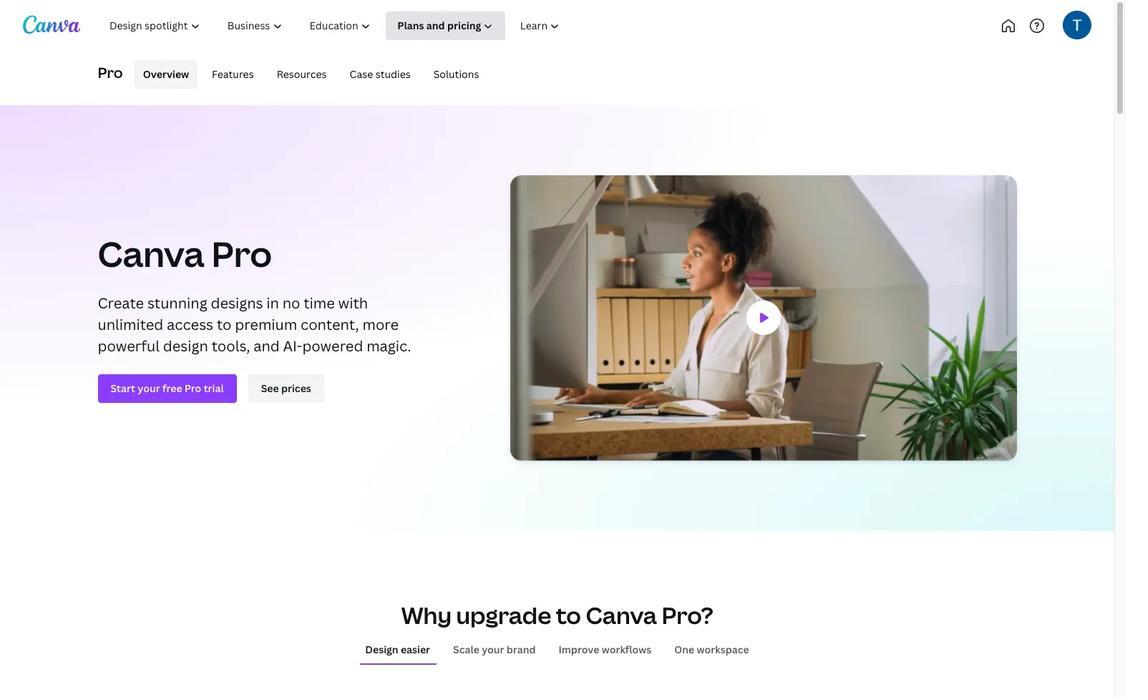 Task type: vqa. For each thing, say whether or not it's contained in the screenshot.
accounts
no



Task type: locate. For each thing, give the bounding box(es) containing it.
no
[[282, 294, 300, 313]]

1 horizontal spatial canva
[[586, 600, 657, 631]]

design
[[365, 642, 398, 656]]

with
[[338, 294, 368, 313]]

1 horizontal spatial to
[[556, 600, 581, 631]]

to
[[217, 315, 231, 335], [556, 600, 581, 631]]

to up improve
[[556, 600, 581, 631]]

upgrade
[[456, 600, 551, 631]]

one workspace
[[674, 642, 749, 656]]

resources link
[[268, 60, 335, 89]]

0 horizontal spatial to
[[217, 315, 231, 335]]

pro
[[98, 63, 123, 82], [211, 231, 272, 277]]

scale your brand button
[[447, 636, 541, 663]]

content,
[[301, 315, 359, 335]]

tools,
[[212, 337, 250, 356]]

unlimited
[[98, 315, 163, 335]]

access
[[167, 315, 213, 335]]

pro up designs
[[211, 231, 272, 277]]

improve workflows button
[[553, 636, 657, 663]]

pro left overview on the top left
[[98, 63, 123, 82]]

canva
[[98, 231, 204, 277], [586, 600, 657, 631]]

and
[[253, 337, 280, 356]]

stunning
[[147, 294, 207, 313]]

why
[[401, 600, 452, 631]]

scale your brand
[[453, 642, 536, 656]]

0 horizontal spatial pro
[[98, 63, 123, 82]]

workspace
[[697, 642, 749, 656]]

case studies
[[350, 67, 411, 81]]

1 horizontal spatial pro
[[211, 231, 272, 277]]

1 vertical spatial canva
[[586, 600, 657, 631]]

0 vertical spatial to
[[217, 315, 231, 335]]

time
[[304, 294, 335, 313]]

canva pro
[[98, 231, 272, 277]]

overview
[[143, 67, 189, 81]]

1 vertical spatial to
[[556, 600, 581, 631]]

case
[[350, 67, 373, 81]]

menu bar containing overview
[[129, 60, 488, 89]]

design easier
[[365, 642, 430, 656]]

solutions
[[434, 67, 479, 81]]

menu bar
[[129, 60, 488, 89]]

canva up 'stunning'
[[98, 231, 204, 277]]

to up tools,
[[217, 315, 231, 335]]

0 vertical spatial canva
[[98, 231, 204, 277]]

design easier button
[[360, 636, 436, 663]]

design
[[163, 337, 208, 356]]

0 vertical spatial pro
[[98, 63, 123, 82]]

canva up workflows
[[586, 600, 657, 631]]

workflows
[[602, 642, 652, 656]]

features link
[[203, 60, 262, 89]]

video shows a woman typing at a computer, and text on screen: "hey they're multi-tasker. considering upgrading to canva pro?", followed by a series of motion graphics demonstrating canva features for making a video social post. features include video background remover, magic eraser, beatsync, magic write and magic resize. video ends with line of text: "inspired to create? try canva pro for free, today" image
[[510, 175, 1017, 461]]



Task type: describe. For each thing, give the bounding box(es) containing it.
resources
[[277, 67, 327, 81]]

features
[[212, 67, 254, 81]]

brand
[[507, 642, 536, 656]]

pro?
[[662, 600, 713, 631]]

more
[[363, 315, 399, 335]]

one
[[674, 642, 694, 656]]

ai-
[[283, 337, 302, 356]]

powerful
[[98, 337, 160, 356]]

why upgrade to canva pro?
[[401, 600, 713, 631]]

improve workflows
[[559, 642, 652, 656]]

scale
[[453, 642, 479, 656]]

studies
[[376, 67, 411, 81]]

one workspace button
[[669, 636, 755, 663]]

in
[[266, 294, 279, 313]]

your
[[482, 642, 504, 656]]

top level navigation element
[[97, 11, 621, 40]]

create stunning designs in no time with unlimited access to premium content, more powerful design tools, and ai-powered magic.
[[98, 294, 411, 356]]

improve
[[559, 642, 599, 656]]

to inside create stunning designs in no time with unlimited access to premium content, more powerful design tools, and ai-powered magic.
[[217, 315, 231, 335]]

powered
[[302, 337, 363, 356]]

case studies link
[[341, 60, 419, 89]]

easier
[[401, 642, 430, 656]]

solutions link
[[425, 60, 488, 89]]

create
[[98, 294, 144, 313]]

0 horizontal spatial canva
[[98, 231, 204, 277]]

overview link
[[134, 60, 198, 89]]

1 vertical spatial pro
[[211, 231, 272, 277]]

designs
[[211, 294, 263, 313]]

magic.
[[367, 337, 411, 356]]

premium
[[235, 315, 297, 335]]



